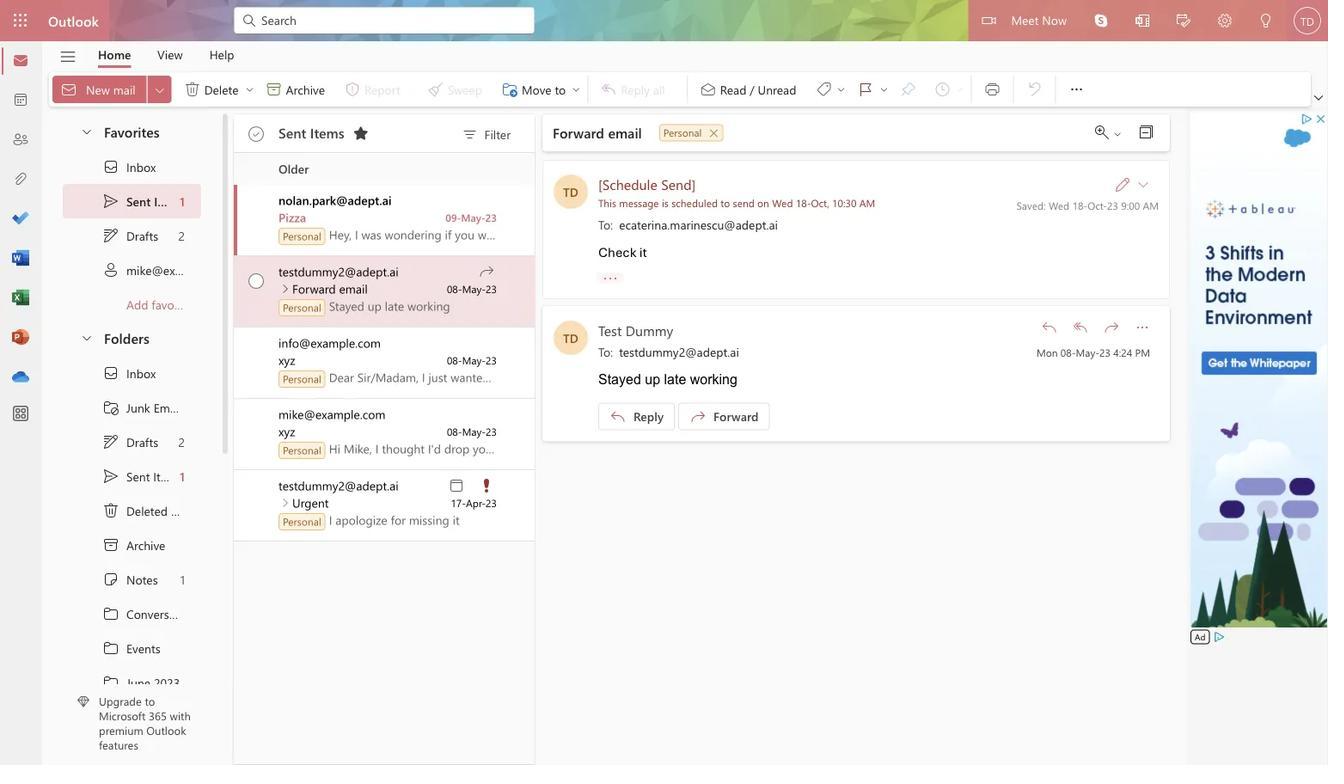 Task type: locate. For each thing, give the bounding box(es) containing it.
0 vertical spatial 
[[102, 193, 120, 210]]

email up the personal stayed up late working
[[339, 281, 368, 297]]

features
[[99, 738, 138, 753]]

0 vertical spatial  tree item
[[63, 218, 201, 253]]

 archive up  tree item
[[102, 537, 166, 554]]

 tree item down  events
[[63, 666, 201, 700]]

0 horizontal spatial  button
[[1060, 72, 1094, 107]]

favorites tree
[[63, 108, 233, 322]]

2 vertical spatial 08-may-23
[[447, 425, 497, 439]]

2 vertical spatial forward
[[714, 409, 759, 424]]

 up 
[[102, 365, 120, 382]]

1 vertical spatial 08-may-23
[[447, 353, 497, 367]]

 drafts inside tree
[[102, 433, 158, 451]]

1 2 from the top
[[179, 228, 185, 244]]

 down "stayed up late working"
[[690, 408, 707, 425]]

2  from the top
[[102, 433, 120, 451]]

email message element
[[543, 160, 1171, 299], [543, 306, 1171, 442]]

1 horizontal spatial archive
[[286, 81, 325, 97]]

2 1 from the top
[[180, 469, 185, 484]]

left-rail-appbar navigation
[[3, 41, 38, 397]]

1  tree item from the top
[[63, 218, 201, 253]]

0 vertical spatial  drafts
[[102, 227, 158, 244]]

0 horizontal spatial 18-
[[796, 196, 811, 209]]

2 inbox from the top
[[126, 365, 156, 381]]

Select a conversation checkbox
[[237, 256, 279, 293]]

1 vertical spatial 
[[610, 408, 627, 425]]

sent right the 
[[279, 123, 306, 142]]

email message element containing [schedule send]
[[543, 160, 1171, 299]]

2 td from the top
[[563, 330, 579, 346]]

 up pm
[[1134, 319, 1152, 336]]

personal down  forward email
[[283, 301, 321, 314]]

2  button from the top
[[278, 496, 292, 510]]

1 horizontal spatial email
[[608, 124, 642, 142]]

message
[[620, 196, 659, 209]]

0 vertical spatial 
[[184, 81, 201, 98]]

 left delete
[[184, 81, 201, 98]]

0 vertical spatial  tree item
[[63, 184, 201, 218]]

1 vertical spatial td button
[[554, 321, 588, 355]]

it down 17-
[[453, 512, 460, 528]]

oct-
[[1088, 198, 1108, 212]]


[[604, 271, 618, 285]]

 tree item inside favorites 'tree'
[[63, 218, 201, 253]]

 down td image
[[1315, 94, 1324, 102]]

premium features image
[[77, 696, 89, 708]]

09-
[[446, 211, 461, 224]]

stayed up  reply
[[599, 372, 641, 387]]

1  drafts from the top
[[102, 227, 158, 244]]

archive inside '' tree item
[[126, 537, 166, 553]]

 inside favorites 'tree'
[[102, 193, 120, 210]]

 right mail
[[153, 83, 167, 97]]


[[1177, 14, 1191, 28]]

meet now
[[1012, 12, 1067, 28]]

 delete 
[[184, 81, 255, 98]]

 inside folders tree item
[[80, 331, 94, 344]]

to inside [schedule send] this message is scheduled to send on wed 18-oct, 10:30 am
[[721, 196, 730, 209]]

forward inside message list list box
[[292, 281, 336, 297]]

1 horizontal spatial working
[[690, 372, 738, 387]]

to inside  move to 
[[555, 81, 566, 97]]

2 xyz from the top
[[279, 424, 295, 439]]

stayed down  forward email
[[329, 298, 365, 314]]

testdummy2@adept.ai up urgent
[[279, 478, 399, 494]]

td button left this
[[554, 175, 588, 209]]

 junk email
[[102, 399, 182, 416]]

 inbox for 
[[102, 365, 156, 382]]

 for forward
[[278, 282, 292, 296]]

0 vertical spatial 1
[[180, 193, 185, 209]]

may-
[[461, 211, 486, 224], [462, 282, 486, 296], [1076, 345, 1100, 359], [462, 353, 486, 367], [462, 425, 486, 439]]

it
[[640, 244, 647, 261], [453, 512, 460, 528]]

select a conversation checkbox for info@example.com
[[237, 328, 279, 365]]

1 horizontal spatial  button
[[1129, 314, 1157, 341]]

missing
[[409, 512, 450, 528]]

0 horizontal spatial stayed
[[329, 298, 365, 314]]

 tree item up june
[[63, 631, 201, 666]]

 button left the folders
[[71, 322, 101, 353]]

2 inside favorites 'tree'
[[179, 228, 185, 244]]

 reply
[[610, 408, 664, 425]]

add favorite tree item
[[63, 287, 201, 322]]

wed right on
[[773, 196, 793, 209]]

2  from the top
[[249, 274, 264, 289]]

 tree item up 'junk' at the bottom of page
[[63, 356, 201, 390]]

mike@example.com inside the  mike@example.com
[[126, 262, 233, 278]]

0 vertical spatial 
[[1069, 81, 1086, 98]]

1 vertical spatial  inbox
[[102, 365, 156, 382]]

none text field containing to:
[[599, 214, 1139, 234]]


[[352, 125, 370, 142]]

xyz down info@example.com
[[279, 352, 295, 368]]

 button
[[849, 76, 878, 103]]

2  from the top
[[102, 640, 120, 657]]

filter
[[485, 126, 511, 142]]

0 horizontal spatial archive
[[126, 537, 166, 553]]

folders tree item
[[63, 322, 201, 356]]

18- right on
[[796, 196, 811, 209]]

2 down the email
[[179, 434, 185, 450]]

18- right saved:
[[1073, 198, 1088, 212]]

2  button from the left
[[243, 76, 257, 103]]

items right deleted
[[171, 503, 200, 519]]

2  tree item from the top
[[63, 425, 201, 459]]


[[60, 81, 77, 98]]

urgent
[[292, 495, 329, 511]]

1 vertical spatial  tree item
[[63, 459, 201, 494]]


[[1069, 81, 1086, 98], [1134, 319, 1152, 336]]

 left reply
[[610, 408, 627, 425]]

2 drafts from the top
[[126, 434, 158, 450]]

calendar image
[[12, 92, 29, 109]]

may- for mike@example.com
[[462, 425, 486, 439]]


[[102, 227, 120, 244], [102, 433, 120, 451]]

mike@example.com inside message list list box
[[279, 406, 386, 422]]

 tree item
[[63, 390, 201, 425]]

 button
[[71, 115, 101, 147], [71, 322, 101, 353]]

0 vertical spatial xyz
[[279, 352, 295, 368]]

1 horizontal spatial 
[[1134, 319, 1152, 336]]


[[102, 193, 120, 210], [102, 468, 120, 485]]

0 horizontal spatial 
[[478, 263, 495, 280]]

1 vertical spatial mike@example.com
[[279, 406, 386, 422]]

to: down this
[[599, 216, 613, 232]]

08-
[[447, 282, 462, 296], [1061, 345, 1076, 359], [447, 353, 462, 367], [447, 425, 462, 439]]

0 horizontal spatial to
[[145, 694, 155, 709]]

personal inside the personal stayed up late working
[[283, 301, 321, 314]]

xyz for info@example.com
[[279, 352, 295, 368]]

 up upgrade
[[102, 674, 120, 692]]

oct,
[[811, 196, 830, 209]]

 down  new mail
[[80, 124, 94, 138]]

inbox inside favorites 'tree'
[[126, 159, 156, 175]]

tree containing 
[[63, 356, 201, 765]]

1  from the top
[[102, 158, 120, 175]]

1  button from the top
[[278, 282, 292, 296]]

 for 
[[102, 227, 120, 244]]

 tree item
[[63, 218, 201, 253], [63, 425, 201, 459]]

td button for stayed up late working
[[554, 321, 588, 355]]

 tree item up  events
[[63, 597, 201, 631]]

personal inside personal i apologize for missing it
[[283, 515, 321, 529]]

test dummy image left "test"
[[554, 321, 588, 355]]

application
[[0, 0, 1329, 765]]

 inside dropdown button
[[1315, 94, 1324, 102]]

 button
[[148, 76, 172, 103], [243, 76, 257, 103]]

stayed inside the personal stayed up late working
[[329, 298, 365, 314]]

1  button from the left
[[148, 76, 172, 103]]

 right 
[[879, 84, 890, 95]]

to left send at top
[[721, 196, 730, 209]]

1 horizontal spatial  button
[[243, 76, 257, 103]]

0 horizontal spatial email
[[339, 281, 368, 297]]

0 vertical spatial 2
[[179, 228, 185, 244]]

1 right notes
[[180, 572, 185, 588]]

2 vertical spatial to
[[145, 694, 155, 709]]

1 vertical spatial late
[[664, 372, 687, 387]]

0 vertical spatial to:
[[599, 216, 613, 232]]

archive up sent items 
[[286, 81, 325, 97]]

none text field inside email message element
[[599, 341, 1025, 361]]

drafts inside favorites 'tree'
[[126, 228, 158, 244]]

 inside move & delete group
[[265, 81, 283, 98]]

1 vertical spatial  tree item
[[63, 425, 201, 459]]

0 vertical spatial 
[[102, 158, 120, 175]]

1 vertical spatial  drafts
[[102, 433, 158, 451]]

 button inside folders tree item
[[71, 322, 101, 353]]

1  tree item from the top
[[63, 150, 201, 184]]

1 vertical spatial forward
[[292, 281, 336, 297]]

 left events
[[102, 640, 120, 657]]

0 vertical spatial select a conversation checkbox
[[237, 185, 279, 222]]

tab list containing home
[[85, 41, 248, 68]]

None text field
[[599, 341, 1025, 361]]


[[478, 263, 495, 280], [1103, 319, 1121, 336], [690, 408, 707, 425]]

 for urgent
[[278, 496, 292, 510]]

0 vertical spatial late
[[385, 298, 404, 314]]

0 vertical spatial 08-may-23
[[447, 282, 497, 296]]

 up the 
[[102, 193, 120, 210]]

 inside email message element
[[1134, 319, 1152, 336]]

 inside tree
[[102, 433, 120, 451]]

0 vertical spatial td
[[563, 184, 579, 200]]

 button right mail
[[148, 76, 172, 103]]

testdummy2@adept.ai up  forward email
[[279, 264, 399, 280]]

 tree item for 
[[63, 356, 201, 390]]

3 08-may-23 from the top
[[447, 425, 497, 439]]

1 08-may-23 from the top
[[447, 282, 497, 296]]

 inside  urgent
[[278, 496, 292, 510]]

2 test dummy image from the top
[[554, 321, 588, 355]]

 inside move & delete group
[[184, 81, 201, 98]]

1 vertical spatial  archive
[[102, 537, 166, 554]]

1 vertical spatial drafts
[[126, 434, 158, 450]]

 button for urgent
[[278, 496, 292, 510]]

 inside favorites 'tree'
[[102, 227, 120, 244]]

 button
[[706, 125, 723, 141]]

 button for 
[[148, 76, 172, 103]]

drafts down  junk email
[[126, 434, 158, 450]]

excel image
[[12, 290, 29, 307]]

0 horizontal spatial outlook
[[48, 11, 99, 30]]

 drafts inside favorites 'tree'
[[102, 227, 158, 244]]

outlook inside outlook banner
[[48, 11, 99, 30]]

 right 
[[1139, 179, 1149, 190]]

1 vertical spatial 2
[[179, 434, 185, 450]]

 inbox for 
[[102, 158, 156, 175]]

 left deleted
[[102, 502, 120, 519]]

forward for 
[[292, 281, 336, 297]]

0 vertical spatial  button
[[71, 115, 101, 147]]

2  from the top
[[102, 468, 120, 485]]

info@example.com
[[279, 335, 381, 351]]

2 email message element from the top
[[543, 306, 1171, 442]]

0 vertical spatial to
[[555, 81, 566, 97]]

inbox
[[126, 159, 156, 175], [126, 365, 156, 381]]

stayed
[[329, 298, 365, 314], [599, 372, 641, 387]]

saved:
[[1017, 198, 1046, 212]]

1 inbox from the top
[[126, 159, 156, 175]]

inbox inside tree
[[126, 365, 156, 381]]

2 horizontal spatial 
[[1103, 319, 1121, 336]]


[[59, 48, 77, 66]]

1  button from the top
[[71, 115, 101, 147]]

older heading
[[234, 153, 535, 185]]

td left this
[[563, 184, 579, 200]]

 down  delete 
[[249, 126, 264, 142]]

 inbox down favorites tree item
[[102, 158, 156, 175]]

0 vertical spatial test dummy image
[[554, 175, 588, 209]]

1 vertical spatial working
[[690, 372, 738, 387]]

 tree item up the 
[[63, 218, 201, 253]]

 inside  delete 
[[245, 84, 255, 95]]

personal up  urgent
[[283, 443, 321, 457]]

0 horizontal spatial am
[[860, 196, 876, 209]]

 tree item down 'junk' at the bottom of page
[[63, 425, 201, 459]]

sent up the  tree item
[[126, 469, 150, 484]]

td button left "test"
[[554, 321, 588, 355]]

1 vertical spatial up
[[645, 372, 661, 387]]

0 horizontal spatial  archive
[[102, 537, 166, 554]]

2  sent items 1 from the top
[[102, 468, 185, 485]]

sent down favorites tree item
[[126, 193, 151, 209]]

0 vertical spatial 
[[102, 605, 120, 623]]

2 to: from the top
[[599, 344, 613, 360]]

0 horizontal spatial 
[[1139, 179, 1149, 190]]

 button
[[1060, 72, 1094, 107], [1129, 314, 1157, 341]]

2 vertical spatial 
[[690, 408, 707, 425]]

0 horizontal spatial  button
[[148, 76, 172, 103]]

 inbox inside favorites 'tree'
[[102, 158, 156, 175]]

xyz
[[279, 352, 295, 368], [279, 424, 295, 439]]

3  from the top
[[102, 674, 120, 692]]

1 vertical spatial testdummy2@adept.ai
[[619, 344, 739, 360]]

folders
[[104, 328, 150, 347]]

 
[[1096, 126, 1123, 139]]

1 email message element from the top
[[543, 160, 1171, 299]]

message list list box
[[234, 153, 535, 765]]

view
[[157, 46, 183, 62]]

Search field
[[260, 11, 525, 29]]

test dummy image left this
[[554, 175, 588, 209]]

sent inside sent items 
[[279, 123, 306, 142]]

select a conversation checkbox down older
[[237, 185, 279, 222]]

favorites
[[104, 122, 160, 140]]

 button up pm
[[1129, 314, 1157, 341]]

1 horizontal spatial forward
[[553, 124, 605, 142]]

1 vertical spatial stayed
[[599, 372, 641, 387]]

1 horizontal spatial am
[[1143, 198, 1159, 212]]

to:
[[599, 216, 613, 232], [599, 344, 613, 360]]

up down to: testdummy2@adept.ai at top
[[645, 372, 661, 387]]

test dummy image for stayed up late working
[[554, 321, 588, 355]]

to right move
[[555, 81, 566, 97]]

outlook right the premium
[[146, 723, 186, 738]]

2 08-may-23 from the top
[[447, 353, 497, 367]]

 move to 
[[501, 81, 582, 98]]

inbox for 
[[126, 365, 156, 381]]

items
[[310, 123, 345, 142], [154, 193, 184, 209], [153, 469, 182, 484], [171, 503, 200, 519]]

1 vertical spatial sent
[[126, 193, 151, 209]]

 inside button
[[1042, 319, 1059, 336]]


[[1140, 126, 1153, 139]]

0 vertical spatial  button
[[1060, 72, 1094, 107]]

1 drafts from the top
[[126, 228, 158, 244]]

 left  forward email
[[249, 274, 264, 289]]

1  sent items 1 from the top
[[102, 193, 185, 210]]

 button
[[1246, 0, 1288, 43]]

td for stayed up late working
[[563, 330, 579, 346]]


[[1115, 176, 1132, 193]]

0 vertical spatial  archive
[[265, 81, 325, 98]]

 drafts
[[102, 227, 158, 244], [102, 433, 158, 451]]

2 select a conversation checkbox from the top
[[237, 328, 279, 365]]

outlook
[[48, 11, 99, 30], [146, 723, 186, 738]]

personal down pizza
[[283, 229, 321, 243]]

 up the  tree item
[[102, 468, 120, 485]]

td image
[[1294, 7, 1322, 34]]

set your advertising preferences image
[[1213, 630, 1227, 644]]

0 horizontal spatial 
[[610, 408, 627, 425]]

1 vertical spatial to:
[[599, 344, 613, 360]]

 filter
[[461, 126, 511, 144]]

1 vertical spatial 
[[249, 274, 264, 289]]

forward inside  forward
[[714, 409, 759, 424]]

to: down "test"
[[599, 344, 613, 360]]

 sent items 1 up deleted
[[102, 468, 185, 485]]

 drafts down  tree item at left bottom
[[102, 433, 158, 451]]

1 vertical spatial it
[[453, 512, 460, 528]]

items inside sent items 
[[310, 123, 345, 142]]

 down the  dropdown button
[[1069, 81, 1086, 98]]

xyz up  urgent
[[279, 424, 295, 439]]

email up [schedule
[[608, 124, 642, 142]]

 button inside favorites tree item
[[71, 115, 101, 147]]

testdummy2@adept.ai for stayed up late working
[[279, 264, 399, 280]]

1 vertical spatial select a conversation checkbox
[[237, 328, 279, 365]]

09-may-23
[[446, 211, 497, 224]]

1  from the top
[[102, 193, 120, 210]]

 left the folders
[[80, 331, 94, 344]]

application containing outlook
[[0, 0, 1329, 765]]


[[102, 571, 120, 588]]

0 vertical spatial sent
[[279, 123, 306, 142]]

 right delete
[[245, 84, 255, 95]]

Select all messages checkbox
[[244, 122, 268, 146]]

1 up the  mike@example.com
[[180, 193, 185, 209]]

18- inside   saved: wed 18-oct-23 9:00 am
[[1073, 198, 1088, 212]]

wed right saved:
[[1049, 198, 1070, 212]]

 inside tree
[[102, 365, 120, 382]]

 button down the  dropdown button
[[1060, 72, 1094, 107]]

it inside personal i apologize for missing it
[[453, 512, 460, 528]]

0 horizontal spatial mike@example.com
[[126, 262, 233, 278]]

1 vertical spatial 
[[278, 496, 292, 510]]

 button for folders
[[71, 322, 101, 353]]

0 vertical spatial testdummy2@adept.ai
[[279, 264, 399, 280]]

1 to: from the top
[[599, 216, 613, 232]]

wed inside   saved: wed 18-oct-23 9:00 am
[[1049, 198, 1070, 212]]

0 vertical spatial inbox
[[126, 159, 156, 175]]

2 2 from the top
[[179, 434, 185, 450]]

2  button from the top
[[71, 322, 101, 353]]

working inside email message element
[[690, 372, 738, 387]]

 down favorites tree item
[[102, 158, 120, 175]]

 button right delete
[[243, 76, 257, 103]]

1  from the top
[[102, 227, 120, 244]]

forward down "stayed up late working"
[[714, 409, 759, 424]]

home
[[98, 46, 131, 62]]

08-may-23 for info@example.com
[[447, 353, 497, 367]]


[[1096, 126, 1109, 139]]

1 vertical spatial 
[[1103, 319, 1121, 336]]

word image
[[12, 250, 29, 267]]

 tree item
[[63, 597, 201, 631], [63, 631, 201, 666], [63, 666, 201, 700]]

0 horizontal spatial it
[[453, 512, 460, 528]]

mail
[[113, 81, 136, 97]]


[[1260, 14, 1274, 28]]

up inside the personal stayed up late working
[[368, 298, 382, 314]]


[[265, 81, 283, 98], [102, 537, 120, 554]]

1 vertical spatial 1
[[180, 469, 185, 484]]

1 1 from the top
[[180, 193, 185, 209]]

2  tree item from the top
[[63, 356, 201, 390]]

add favorite
[[126, 297, 192, 312]]

 tree item for 
[[63, 218, 201, 253]]

 june 2023
[[102, 674, 180, 692]]

2 for 
[[179, 228, 185, 244]]

 tree item
[[63, 150, 201, 184], [63, 356, 201, 390]]

1 vertical spatial  button
[[278, 496, 292, 510]]

to: for to: testdummy2@adept.ai
[[599, 344, 613, 360]]

0 horizontal spatial 
[[102, 537, 120, 554]]


[[858, 81, 875, 98]]

2  from the top
[[278, 496, 292, 510]]

items up ' deleted items'
[[153, 469, 182, 484]]

none text field containing to:
[[599, 341, 1025, 361]]

1 horizontal spatial 
[[1315, 94, 1324, 102]]

 inside favorites 'tree'
[[102, 158, 120, 175]]

 tree item
[[63, 253, 233, 287]]


[[241, 12, 258, 29]]

1  inbox from the top
[[102, 158, 156, 175]]

None text field
[[599, 214, 1139, 234]]

tree inside application
[[63, 356, 201, 765]]

 inside  
[[1113, 129, 1123, 139]]

1 xyz from the top
[[279, 352, 295, 368]]

testdummy2@adept.ai for i apologize for missing it
[[279, 478, 399, 494]]

 tree item down favorites tree item
[[63, 184, 201, 218]]

 right move
[[571, 84, 582, 95]]

mike@example.com up favorite
[[126, 262, 233, 278]]

 button
[[1081, 0, 1122, 41]]

1  from the top
[[102, 605, 120, 623]]

 down 
[[102, 433, 120, 451]]

1  from the top
[[249, 126, 264, 142]]

test dummy image
[[554, 175, 588, 209], [554, 321, 588, 355]]

0 vertical spatial stayed
[[329, 298, 365, 314]]

1 vertical spatial  sent items 1
[[102, 468, 185, 485]]

 button down  new mail
[[71, 115, 101, 147]]

 inside tree item
[[102, 537, 120, 554]]

2 vertical spatial 
[[102, 674, 120, 692]]

personal down  urgent
[[283, 515, 321, 529]]

3  tree item from the top
[[63, 666, 201, 700]]

 tree item
[[63, 184, 201, 218], [63, 459, 201, 494]]

 button for forward email
[[278, 282, 292, 296]]

reply
[[634, 409, 664, 424]]

 sent items 1 up  tree item
[[102, 193, 185, 210]]

message list section
[[234, 110, 535, 765]]

0 vertical spatial it
[[640, 244, 647, 261]]

people image
[[12, 132, 29, 149]]

 right 
[[1113, 129, 1123, 139]]

1 td button from the top
[[554, 175, 588, 209]]

drafts up  tree item
[[126, 228, 158, 244]]

personal 
[[664, 125, 719, 139]]

 inside tree item
[[102, 502, 120, 519]]

Select a conversation checkbox
[[237, 185, 279, 222], [237, 328, 279, 365], [237, 470, 279, 507]]

events
[[126, 641, 161, 656]]

items inside favorites 'tree'
[[154, 193, 184, 209]]

 up mon
[[1042, 319, 1059, 336]]

am inside [schedule send] this message is scheduled to send on wed 18-oct, 10:30 am
[[860, 196, 876, 209]]

1 test dummy image from the top
[[554, 175, 588, 209]]


[[461, 126, 479, 144]]

1 vertical spatial inbox
[[126, 365, 156, 381]]


[[1219, 14, 1232, 28]]

 down 
[[102, 605, 120, 623]]

1 select a conversation checkbox from the top
[[237, 185, 279, 222]]

1 vertical spatial xyz
[[279, 424, 295, 439]]

powerpoint image
[[12, 329, 29, 347]]

 drafts for 
[[102, 227, 158, 244]]

1 td from the top
[[563, 184, 579, 200]]

select a conversation checkbox left urgent
[[237, 470, 279, 507]]

outlook inside upgrade to microsoft 365 with premium outlook features
[[146, 723, 186, 738]]

1 vertical spatial 
[[102, 433, 120, 451]]

 button for 
[[243, 76, 257, 103]]

select a conversation checkbox down  checkbox
[[237, 328, 279, 365]]


[[1073, 319, 1090, 336]]

help
[[210, 46, 234, 62]]

 inside checkbox
[[249, 274, 264, 289]]

 inside  
[[836, 84, 847, 95]]

1 vertical spatial test dummy image
[[554, 321, 588, 355]]

2 td button from the top
[[554, 321, 588, 355]]

3 1 from the top
[[180, 572, 185, 588]]

 inside  forward email
[[278, 282, 292, 296]]

up down  forward email
[[368, 298, 382, 314]]

 tree item for 
[[63, 150, 201, 184]]

meet
[[1012, 12, 1039, 28]]

tab list
[[85, 41, 248, 68]]

 up select all messages checkbox at the left top of page
[[265, 81, 283, 98]]

forward down  move to 
[[553, 124, 605, 142]]

new
[[86, 81, 110, 97]]

inbox up  junk email
[[126, 365, 156, 381]]

sent items heading
[[279, 114, 375, 152]]

 sent items 1
[[102, 193, 185, 210], [102, 468, 185, 485]]

to: inside text field
[[599, 216, 613, 232]]

items left  button
[[310, 123, 345, 142]]

2  drafts from the top
[[102, 433, 158, 451]]

tree
[[63, 356, 201, 765]]

1  from the top
[[278, 282, 292, 296]]

to inside upgrade to microsoft 365 with premium outlook features
[[145, 694, 155, 709]]

0 horizontal spatial late
[[385, 298, 404, 314]]

 left urgent
[[278, 496, 292, 510]]

0 vertical spatial 
[[278, 282, 292, 296]]


[[153, 83, 167, 97], [245, 84, 255, 95], [571, 84, 582, 95], [836, 84, 847, 95], [879, 84, 890, 95], [80, 124, 94, 138], [1113, 129, 1123, 139], [80, 331, 94, 344]]

view button
[[145, 41, 196, 68]]

1 horizontal spatial wed
[[1049, 198, 1070, 212]]

am right 9:00
[[1143, 198, 1159, 212]]

0 horizontal spatial wed
[[773, 196, 793, 209]]

2  from the top
[[102, 365, 120, 382]]

2  inbox from the top
[[102, 365, 156, 382]]

inbox down favorites tree item
[[126, 159, 156, 175]]

1 horizontal spatial 
[[184, 81, 201, 98]]

1
[[180, 193, 185, 209], [180, 469, 185, 484], [180, 572, 185, 588]]

sent inside tree
[[126, 469, 150, 484]]


[[478, 477, 495, 495]]

2 vertical spatial 1
[[180, 572, 185, 588]]

testdummy2@adept.ai inside text box
[[619, 344, 739, 360]]

1 vertical spatial archive
[[126, 537, 166, 553]]

0 vertical spatial  button
[[278, 282, 292, 296]]

 inbox
[[102, 158, 156, 175], [102, 365, 156, 382]]

am right 10:30
[[860, 196, 876, 209]]

 drafts up  tree item
[[102, 227, 158, 244]]

items up the  mike@example.com
[[154, 193, 184, 209]]

to: inside text box
[[599, 344, 613, 360]]



Task type: describe. For each thing, give the bounding box(es) containing it.
files image
[[12, 171, 29, 188]]

late inside email message element
[[664, 372, 687, 387]]

 for 
[[102, 433, 120, 451]]

older
[[279, 161, 309, 177]]


[[816, 81, 833, 98]]

late inside the personal stayed up late working
[[385, 298, 404, 314]]

send
[[733, 196, 755, 209]]

email inside message list list box
[[339, 281, 368, 297]]

1 horizontal spatial 
[[690, 408, 707, 425]]

 button
[[976, 76, 1010, 103]]

personal stayed up late working
[[283, 298, 450, 314]]

 tree item for 
[[63, 425, 201, 459]]

2  tree item from the top
[[63, 459, 201, 494]]

 inside favorites tree item
[[80, 124, 94, 138]]

to do image
[[12, 211, 29, 228]]

1 inside  tree item
[[180, 572, 185, 588]]

0 horizontal spatial 
[[1069, 81, 1086, 98]]

may- for info@example.com
[[462, 353, 486, 367]]

personal left 
[[664, 125, 702, 139]]

scheduled
[[672, 196, 718, 209]]

delete
[[204, 81, 239, 97]]

18- inside [schedule send] this message is scheduled to send on wed 18-oct, 10:30 am
[[796, 196, 811, 209]]


[[501, 81, 519, 98]]

 events
[[102, 640, 161, 657]]

 for 
[[102, 605, 120, 623]]

wed inside [schedule send] this message is scheduled to send on wed 18-oct, 10:30 am
[[773, 196, 793, 209]]

items inside ' deleted items'
[[171, 503, 200, 519]]

 inside  
[[879, 84, 890, 95]]

on
[[758, 196, 770, 209]]

 for  reply
[[610, 408, 627, 425]]

 inside select all messages checkbox
[[249, 126, 264, 142]]

dummy
[[626, 321, 674, 339]]

1 inside favorites 'tree'
[[180, 193, 185, 209]]

personal i apologize for missing it
[[283, 512, 460, 529]]

 read / unread
[[700, 81, 797, 98]]

 for 
[[1042, 319, 1059, 336]]

personal down info@example.com
[[283, 372, 321, 386]]

08-may-23 for mike@example.com
[[447, 425, 497, 439]]

pizza
[[279, 209, 306, 225]]

apr-
[[466, 496, 486, 510]]


[[700, 81, 717, 98]]

i
[[329, 512, 332, 528]]

ad
[[1196, 631, 1206, 643]]

23 inside   saved: wed 18-oct-23 9:00 am
[[1108, 198, 1119, 212]]

more apps image
[[12, 406, 29, 423]]

tab list inside application
[[85, 41, 248, 68]]

1  tree item from the top
[[63, 184, 201, 218]]


[[1095, 14, 1109, 28]]

 button
[[1067, 314, 1095, 341]]

premium
[[99, 723, 143, 738]]

mon
[[1037, 345, 1058, 359]]

1 horizontal spatial it
[[640, 244, 647, 261]]

working inside the personal stayed up late working
[[408, 298, 450, 314]]

 search field
[[234, 0, 535, 39]]

add
[[126, 297, 148, 312]]

2  tree item from the top
[[63, 631, 201, 666]]

check it
[[599, 244, 647, 261]]

testdummy2@adept.ai button
[[617, 343, 742, 361]]

 inside   saved: wed 18-oct-23 9:00 am
[[1139, 179, 1149, 190]]

 for  june 2023
[[102, 674, 120, 692]]

favorite
[[152, 297, 192, 312]]


[[709, 128, 719, 138]]

unread
[[758, 81, 797, 97]]

forward email
[[553, 124, 642, 142]]

2 for 
[[179, 434, 185, 450]]

none text field inside email message element
[[599, 214, 1139, 234]]


[[250, 126, 264, 140]]

mail image
[[12, 52, 29, 70]]


[[983, 14, 996, 28]]

help button
[[197, 41, 247, 68]]

test dummy button
[[599, 321, 674, 339]]

read
[[721, 81, 747, 97]]

 forward
[[690, 408, 759, 425]]

is
[[662, 196, 669, 209]]

 forward email
[[278, 281, 368, 297]]

forward for 
[[714, 409, 759, 424]]

 button for favorites
[[71, 115, 101, 147]]

1 vertical spatial  button
[[1129, 314, 1157, 341]]

drafts for 
[[126, 228, 158, 244]]


[[102, 261, 120, 279]]

 button
[[1312, 89, 1327, 107]]

[schedule
[[599, 175, 658, 193]]

 button
[[1133, 119, 1160, 146]]

 button
[[347, 120, 375, 147]]

 archive inside move & delete group
[[265, 81, 325, 98]]

xyz for mike@example.com
[[279, 424, 295, 439]]

 inside popup button
[[153, 83, 167, 97]]

 deleted items
[[102, 502, 200, 519]]

/
[[750, 81, 755, 97]]

favorites tree item
[[63, 115, 201, 150]]

 inside  move to 
[[571, 84, 582, 95]]

now
[[1043, 12, 1067, 28]]

drafts for 
[[126, 434, 158, 450]]

 tree item
[[63, 494, 201, 528]]

3 select a conversation checkbox from the top
[[237, 470, 279, 507]]

 for  deleted items
[[102, 502, 120, 519]]


[[1136, 14, 1150, 28]]

1  tree item from the top
[[63, 597, 201, 631]]

onedrive image
[[12, 369, 29, 386]]

pm
[[1136, 345, 1151, 359]]


[[448, 477, 465, 495]]

 archive inside '' tree item
[[102, 537, 166, 554]]

select a conversation checkbox for nolan.park@adept.ai
[[237, 185, 279, 222]]

 for 
[[102, 158, 120, 175]]

move
[[522, 81, 552, 97]]

upgrade to microsoft 365 with premium outlook features
[[99, 694, 191, 753]]

check
[[599, 244, 637, 261]]

 inside  button
[[1103, 319, 1121, 336]]

test dummy image for check it
[[554, 175, 588, 209]]

outlook banner
[[0, 0, 1329, 43]]

june
[[126, 675, 151, 691]]

 drafts for 
[[102, 433, 158, 451]]

 for  events
[[102, 640, 120, 657]]

 button
[[1036, 314, 1064, 341]]

9:00
[[1122, 198, 1141, 212]]

email
[[154, 400, 182, 416]]

 tree item
[[63, 528, 201, 562]]

 
[[816, 81, 847, 98]]

tags group
[[691, 72, 968, 107]]

 urgent
[[278, 495, 329, 511]]

1 horizontal spatial stayed
[[599, 372, 641, 387]]

 
[[858, 81, 890, 98]]

17-apr-23
[[451, 496, 497, 510]]

0 vertical spatial email
[[608, 124, 642, 142]]

upgrade
[[99, 694, 142, 709]]

test
[[599, 321, 622, 339]]

nolan.park@adept.ai
[[279, 192, 392, 208]]

 sent items 1 inside tree
[[102, 468, 185, 485]]

to: for to: ecaterina.marinescu@adept.ai
[[599, 216, 613, 232]]

 inside message list list box
[[478, 263, 495, 280]]

 tree item
[[63, 562, 201, 597]]

 for  delete 
[[184, 81, 201, 98]]


[[984, 81, 1002, 98]]

test dummy
[[599, 321, 674, 339]]

with
[[170, 709, 191, 724]]

 button
[[51, 42, 85, 71]]

junk
[[126, 400, 150, 416]]

to: testdummy2@adept.ai
[[599, 344, 739, 360]]

send]
[[662, 175, 696, 193]]

am inside   saved: wed 18-oct-23 9:00 am
[[1143, 198, 1159, 212]]

move & delete group
[[52, 72, 584, 107]]

 for 
[[102, 365, 120, 382]]

may- for nolan.park@adept.ai
[[461, 211, 486, 224]]

deleted
[[126, 503, 168, 519]]

up inside email message element
[[645, 372, 661, 387]]

sent inside favorites 'tree'
[[126, 193, 151, 209]]

 sent items 1 inside favorites 'tree'
[[102, 193, 185, 210]]

inbox for 
[[126, 159, 156, 175]]

ecaterina.marinescu@adept.ai button
[[617, 215, 781, 234]]

archive inside move & delete group
[[286, 81, 325, 97]]

 button
[[1164, 0, 1205, 43]]

mon 08-may-23 4:24 pm
[[1037, 345, 1151, 359]]

td for check it
[[563, 184, 579, 200]]

 button
[[597, 271, 624, 285]]

microsoft
[[99, 709, 146, 724]]

email message element containing test dummy
[[543, 306, 1171, 442]]

td button for check it
[[554, 175, 588, 209]]



Task type: vqa. For each thing, say whether or not it's contained in the screenshot.
leftmost you
no



